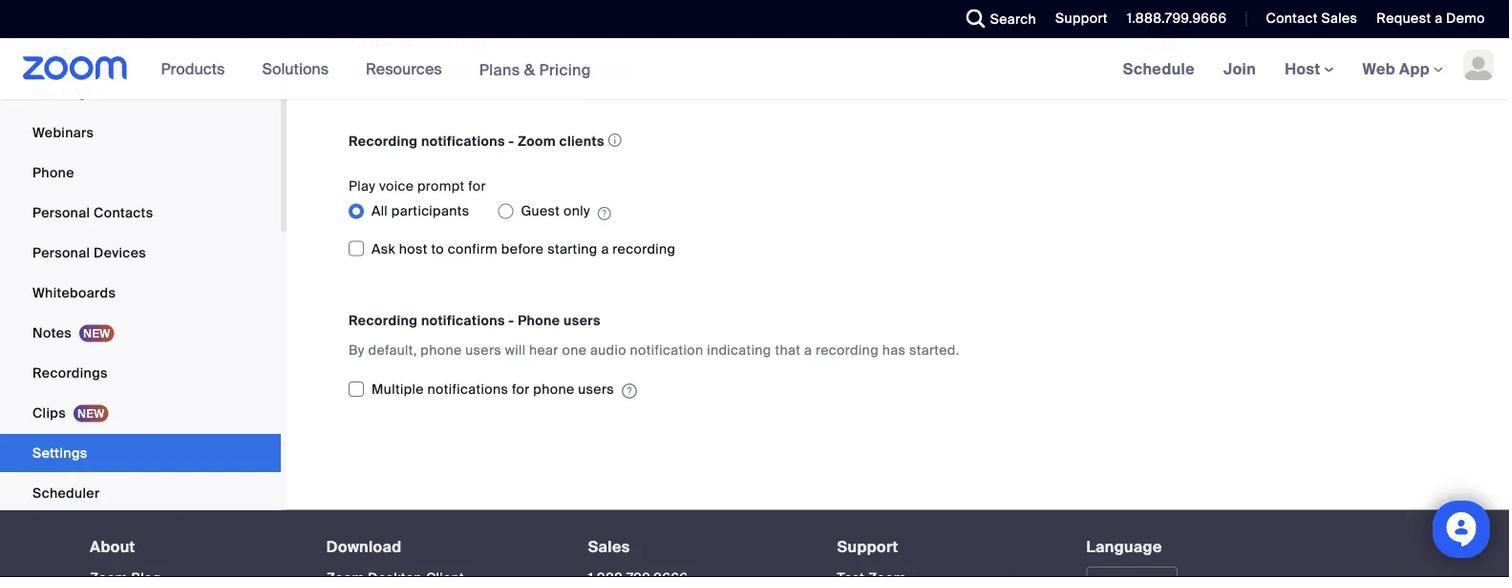 Task type: vqa. For each thing, say whether or not it's contained in the screenshot.
the rightmost for
yes



Task type: locate. For each thing, give the bounding box(es) containing it.
product information navigation
[[147, 38, 606, 101]]

users up one
[[564, 312, 601, 329]]

users for phone
[[564, 312, 601, 329]]

solutions button
[[262, 38, 337, 99]]

learn more about multiple notifications for phone users image
[[622, 383, 637, 400]]

2 vertical spatial recording
[[816, 341, 879, 359]]

for
[[468, 178, 486, 195], [512, 381, 530, 399]]

- up the will
[[509, 312, 515, 329]]

2 vertical spatial a
[[804, 341, 812, 359]]

start
[[605, 63, 635, 81]]

users down 'recording notifications - phone users'
[[465, 341, 502, 359]]

recording up voice
[[349, 133, 418, 150]]

clips link
[[0, 395, 281, 433]]

join link
[[1209, 38, 1271, 99]]

users left learn more about multiple notifications for phone users icon
[[578, 381, 614, 399]]

meetings
[[400, 63, 461, 81]]

0 vertical spatial sales
[[1322, 10, 1358, 27]]

started.
[[909, 341, 960, 359]]

host
[[399, 240, 428, 258]]

0 vertical spatial recording
[[349, 133, 418, 150]]

1 personal from the top
[[32, 204, 90, 222]]

request a demo link
[[1363, 0, 1509, 38], [1377, 10, 1485, 27]]

0 horizontal spatial a
[[601, 240, 609, 258]]

1 vertical spatial notifications
[[421, 312, 505, 329]]

banner
[[0, 38, 1509, 101]]

0 vertical spatial -
[[509, 133, 515, 150]]

clips
[[32, 405, 66, 423]]

1 horizontal spatial support
[[1056, 10, 1108, 27]]

starting
[[548, 240, 598, 258]]

all participants
[[372, 202, 469, 220]]

search
[[990, 10, 1037, 28]]

1.888.799.9666 button
[[1113, 0, 1232, 38], [1127, 10, 1227, 27]]

support
[[1056, 10, 1108, 27], [837, 537, 899, 557]]

notifications inside application
[[421, 133, 505, 150]]

2 horizontal spatial recording
[[816, 341, 879, 359]]

profile
[[32, 44, 75, 62]]

automatic
[[349, 34, 418, 51]]

demo
[[1446, 10, 1485, 27]]

language
[[1087, 537, 1162, 557]]

notes link
[[0, 315, 281, 353]]

for down the will
[[512, 381, 530, 399]]

support link
[[1041, 0, 1113, 38], [1056, 10, 1108, 27], [837, 537, 899, 557]]

to
[[431, 240, 444, 258]]

0 vertical spatial phone
[[421, 341, 462, 359]]

personal devices link
[[0, 234, 281, 273]]

settings link
[[0, 435, 281, 473]]

recording right starting
[[613, 240, 676, 258]]

hear
[[529, 341, 559, 359]]

guest
[[521, 202, 560, 220]]

- for phone
[[509, 312, 515, 329]]

devices
[[94, 244, 146, 262]]

notifications down the will
[[428, 381, 508, 399]]

1 vertical spatial recording
[[613, 240, 676, 258]]

guest only
[[521, 202, 590, 220]]

has
[[882, 341, 906, 359]]

will
[[505, 341, 526, 359]]

notifications for phone
[[428, 381, 508, 399]]

phone inside phone link
[[32, 164, 74, 182]]

zoom
[[518, 133, 556, 150]]

1 vertical spatial users
[[465, 341, 502, 359]]

0 vertical spatial notifications
[[421, 133, 505, 150]]

a
[[1435, 10, 1443, 27], [601, 240, 609, 258], [804, 341, 812, 359]]

notifications for zoom
[[421, 133, 505, 150]]

play voice prompt for option group
[[349, 196, 1142, 227]]

1 recording from the top
[[349, 133, 418, 150]]

pricing
[[539, 59, 591, 80]]

1 horizontal spatial phone
[[533, 381, 575, 399]]

0 horizontal spatial sales
[[588, 537, 630, 557]]

2 recording from the top
[[349, 312, 418, 329]]

contact sales link
[[1252, 0, 1363, 38], [1266, 10, 1358, 27]]

0 vertical spatial for
[[468, 178, 486, 195]]

notifications up the will
[[421, 312, 505, 329]]

notifications up prompt
[[421, 133, 505, 150]]

personal up personal devices
[[32, 204, 90, 222]]

recording notifications - phone users
[[349, 312, 601, 329]]

phone up "hear"
[[518, 312, 560, 329]]

0 vertical spatial phone
[[32, 164, 74, 182]]

info outline image
[[608, 128, 622, 153]]

sales
[[1322, 10, 1358, 27], [588, 537, 630, 557]]

personal contacts
[[32, 204, 153, 222]]

automatic recording
[[349, 34, 487, 51]]

- inside recording notifications - zoom clients application
[[509, 133, 515, 150]]

recording inside application
[[349, 133, 418, 150]]

0 vertical spatial personal
[[32, 204, 90, 222]]

contact
[[1266, 10, 1318, 27]]

1 - from the top
[[509, 133, 515, 150]]

1 vertical spatial a
[[601, 240, 609, 258]]

recording left "has"
[[816, 341, 879, 359]]

phone down "hear"
[[533, 381, 575, 399]]

2 vertical spatial users
[[578, 381, 614, 399]]

recording notifications - zoom clients
[[349, 133, 604, 150]]

zoom logo image
[[23, 56, 128, 80]]

default,
[[368, 341, 417, 359]]

notification
[[630, 341, 704, 359]]

2 personal from the top
[[32, 244, 90, 262]]

1 vertical spatial -
[[509, 312, 515, 329]]

2 vertical spatial notifications
[[428, 381, 508, 399]]

record meetings automatically as they start
[[349, 63, 635, 81]]

whiteboards
[[32, 285, 116, 302]]

search button
[[952, 0, 1041, 38]]

audio
[[590, 341, 627, 359]]

1 vertical spatial recording
[[349, 312, 418, 329]]

recording up the meetings
[[421, 34, 487, 51]]

1 horizontal spatial phone
[[518, 312, 560, 329]]

0 vertical spatial recording
[[421, 34, 487, 51]]

&
[[524, 59, 535, 80]]

profile picture image
[[1463, 50, 1494, 80]]

plans & pricing link
[[479, 59, 591, 80], [479, 59, 591, 80]]

recording
[[421, 34, 487, 51], [613, 240, 676, 258], [816, 341, 879, 359]]

phone down 'recording notifications - phone users'
[[421, 341, 462, 359]]

recording
[[349, 133, 418, 150], [349, 312, 418, 329]]

ask
[[372, 240, 395, 258]]

a right that
[[804, 341, 812, 359]]

a right starting
[[601, 240, 609, 258]]

personal up whiteboards on the left of page
[[32, 244, 90, 262]]

1 horizontal spatial for
[[512, 381, 530, 399]]

2 - from the top
[[509, 312, 515, 329]]

1 horizontal spatial recording
[[613, 240, 676, 258]]

for right prompt
[[468, 178, 486, 195]]

users
[[564, 312, 601, 329], [465, 341, 502, 359], [578, 381, 614, 399]]

0 vertical spatial users
[[564, 312, 601, 329]]

0 horizontal spatial phone
[[32, 164, 74, 182]]

0 horizontal spatial support
[[837, 537, 899, 557]]

2 horizontal spatial a
[[1435, 10, 1443, 27]]

- left zoom
[[509, 133, 515, 150]]

plans
[[479, 59, 520, 80]]

phone
[[32, 164, 74, 182], [518, 312, 560, 329]]

recordings
[[32, 365, 108, 382]]

0 vertical spatial support
[[1056, 10, 1108, 27]]

1 vertical spatial personal
[[32, 244, 90, 262]]

webinars link
[[0, 114, 281, 152]]

a left demo
[[1435, 10, 1443, 27]]

phone down "webinars"
[[32, 164, 74, 182]]

recording up default, in the bottom of the page
[[349, 312, 418, 329]]

resources
[[366, 59, 442, 79]]

-
[[509, 133, 515, 150], [509, 312, 515, 329]]

1 horizontal spatial a
[[804, 341, 812, 359]]

voice
[[379, 178, 414, 195]]

only
[[564, 202, 590, 220]]



Task type: describe. For each thing, give the bounding box(es) containing it.
learn more about guest only image
[[598, 205, 611, 222]]

they
[[574, 63, 602, 81]]

sales link
[[588, 537, 630, 557]]

1.888.799.9666
[[1127, 10, 1227, 27]]

phone link
[[0, 154, 281, 192]]

participants
[[391, 202, 469, 220]]

solutions
[[262, 59, 329, 79]]

host button
[[1285, 59, 1334, 79]]

host
[[1285, 59, 1325, 79]]

schedule link
[[1109, 38, 1209, 99]]

web app
[[1363, 59, 1430, 79]]

meetings navigation
[[1109, 38, 1509, 101]]

by default, phone users will hear one audio notification indicating that a recording has started.
[[349, 341, 960, 359]]

by
[[349, 341, 365, 359]]

products
[[161, 59, 225, 79]]

scheduler
[[32, 485, 100, 503]]

all
[[372, 202, 388, 220]]

notifications for phone
[[421, 312, 505, 329]]

about
[[90, 537, 135, 557]]

prompt
[[417, 178, 465, 195]]

before
[[501, 240, 544, 258]]

about link
[[90, 537, 135, 557]]

play
[[349, 178, 376, 195]]

recording for recording notifications - phone users
[[349, 312, 418, 329]]

automatically
[[464, 63, 551, 81]]

personal menu menu
[[0, 0, 281, 555]]

record
[[349, 63, 396, 81]]

one
[[562, 341, 587, 359]]

settings
[[32, 445, 87, 463]]

recordings link
[[0, 355, 281, 393]]

products button
[[161, 38, 233, 99]]

download link
[[327, 537, 402, 557]]

ask host to confirm before starting a recording
[[372, 240, 676, 258]]

as
[[555, 63, 570, 81]]

1 vertical spatial support
[[837, 537, 899, 557]]

1 horizontal spatial sales
[[1322, 10, 1358, 27]]

recording for recording notifications - zoom clients
[[349, 133, 418, 150]]

personal for personal devices
[[32, 244, 90, 262]]

app
[[1399, 59, 1430, 79]]

play voice prompt for
[[349, 178, 486, 195]]

1 vertical spatial for
[[512, 381, 530, 399]]

contacts
[[94, 204, 153, 222]]

multiple notifications for phone users
[[372, 381, 614, 399]]

1 vertical spatial phone
[[518, 312, 560, 329]]

0 vertical spatial a
[[1435, 10, 1443, 27]]

request
[[1377, 10, 1431, 27]]

plans & pricing
[[479, 59, 591, 80]]

0 horizontal spatial recording
[[421, 34, 487, 51]]

that
[[775, 341, 801, 359]]

meetings
[[32, 84, 94, 102]]

web app button
[[1363, 59, 1443, 79]]

request a demo
[[1377, 10, 1485, 27]]

0 horizontal spatial for
[[468, 178, 486, 195]]

0 horizontal spatial phone
[[421, 341, 462, 359]]

- for zoom
[[509, 133, 515, 150]]

resources button
[[366, 38, 451, 99]]

profile link
[[0, 34, 281, 72]]

1 vertical spatial sales
[[588, 537, 630, 557]]

download
[[327, 537, 402, 557]]

multiple
[[372, 381, 424, 399]]

1 vertical spatial phone
[[533, 381, 575, 399]]

clients
[[559, 133, 604, 150]]

webinars
[[32, 124, 94, 142]]

personal contacts link
[[0, 194, 281, 233]]

recording notifications - zoom clients application
[[349, 128, 1124, 154]]

personal for personal contacts
[[32, 204, 90, 222]]

personal devices
[[32, 244, 146, 262]]

indicating
[[707, 341, 772, 359]]

scheduler link
[[0, 475, 281, 513]]

whiteboards link
[[0, 275, 281, 313]]

join
[[1224, 59, 1256, 79]]

web
[[1363, 59, 1396, 79]]

users for phone
[[578, 381, 614, 399]]

confirm
[[448, 240, 498, 258]]

contact sales
[[1266, 10, 1358, 27]]

banner containing products
[[0, 38, 1509, 101]]

schedule
[[1123, 59, 1195, 79]]



